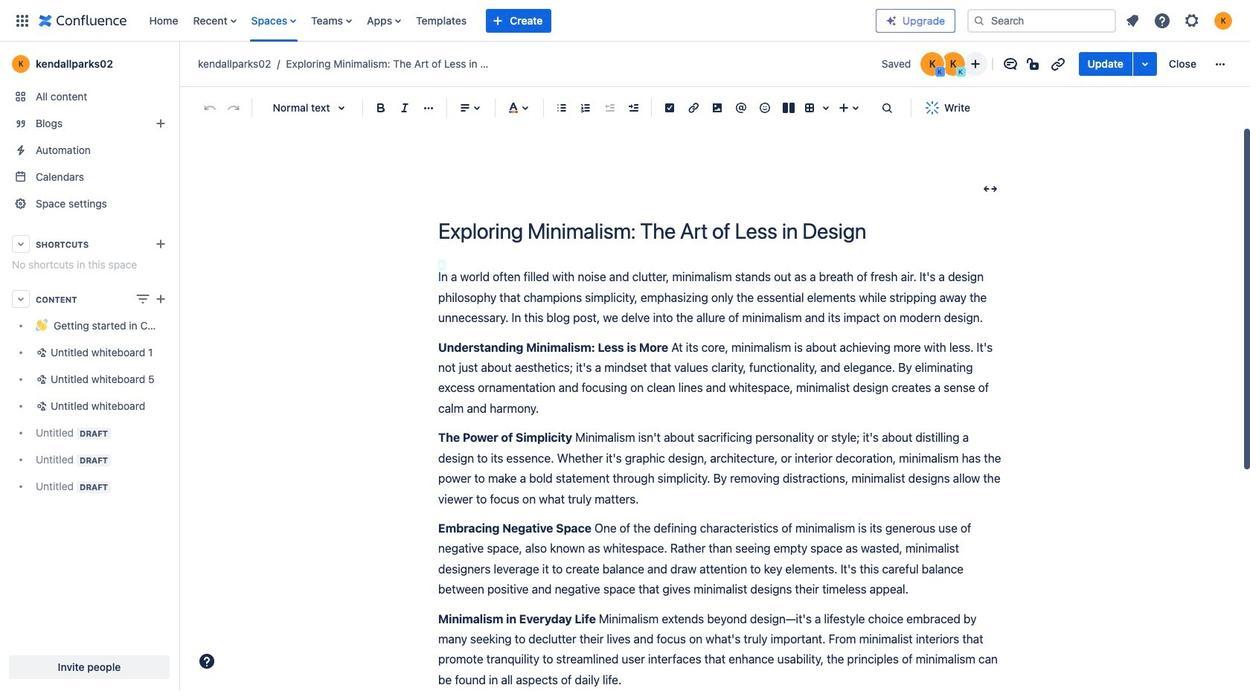 Task type: describe. For each thing, give the bounding box(es) containing it.
adjust update settings image
[[1137, 55, 1155, 73]]

list for appswitcher icon
[[142, 0, 876, 41]]

appswitcher icon image
[[13, 12, 31, 29]]

settings icon image
[[1184, 12, 1202, 29]]

Search field
[[968, 9, 1117, 32]]

layouts image
[[780, 99, 798, 117]]

italic ⌘i image
[[396, 99, 414, 117]]

search image
[[974, 15, 986, 26]]

space element
[[0, 42, 179, 692]]

help icon image
[[1154, 12, 1172, 29]]

your profile and preferences image
[[1215, 12, 1233, 29]]

list for premium icon
[[1120, 7, 1242, 34]]

link ⌘k image
[[685, 99, 703, 117]]

global element
[[9, 0, 876, 41]]

Blog post title text field
[[439, 219, 1004, 244]]

list formating group
[[550, 96, 646, 120]]

bold ⌘b image
[[372, 99, 390, 117]]

numbered list ⌘⇧7 image
[[577, 99, 595, 117]]

avatar group element
[[919, 51, 967, 77]]

find and replace image
[[879, 99, 897, 117]]

more formatting image
[[420, 99, 438, 117]]

more image
[[1212, 55, 1230, 73]]

table size image
[[818, 99, 835, 117]]

Main content area, start typing to enter text. text field
[[439, 268, 1004, 692]]

text formatting group
[[369, 96, 441, 120]]

mention @ image
[[733, 99, 751, 117]]



Task type: locate. For each thing, give the bounding box(es) containing it.
make page full-width image
[[982, 180, 1000, 198]]

emoji : image
[[757, 99, 774, 117]]

notification icon image
[[1124, 12, 1142, 29]]

copy link image
[[1050, 55, 1067, 73]]

bullet list ⌘⇧8 image
[[553, 99, 571, 117]]

indent tab image
[[625, 99, 643, 117]]

table ⇧⌥t image
[[801, 99, 819, 117]]

confluence image
[[39, 12, 127, 29], [39, 12, 127, 29]]

align left image
[[456, 99, 474, 117]]

group
[[1079, 52, 1206, 76]]

premium image
[[886, 15, 898, 26]]

no restrictions image
[[1026, 55, 1044, 73]]

add shortcut image
[[152, 235, 170, 253]]

collapse sidebar image
[[162, 49, 195, 79]]

list
[[142, 0, 876, 41], [1120, 7, 1242, 34]]

invite to edit image
[[967, 55, 985, 73]]

change view image
[[134, 290, 152, 308]]

tree inside space element
[[6, 313, 173, 500]]

None search field
[[968, 9, 1117, 32]]

0 horizontal spatial list
[[142, 0, 876, 41]]

create a blog image
[[152, 115, 170, 133]]

banner
[[0, 0, 1251, 42]]

action item [] image
[[661, 99, 679, 117]]

create image
[[152, 290, 170, 308]]

tree
[[6, 313, 173, 500]]

1 horizontal spatial list
[[1120, 7, 1242, 34]]

comment icon image
[[1002, 55, 1020, 73]]

add image, video, or file image
[[709, 99, 727, 117]]



Task type: vqa. For each thing, say whether or not it's contained in the screenshot.
avatar group element
yes



